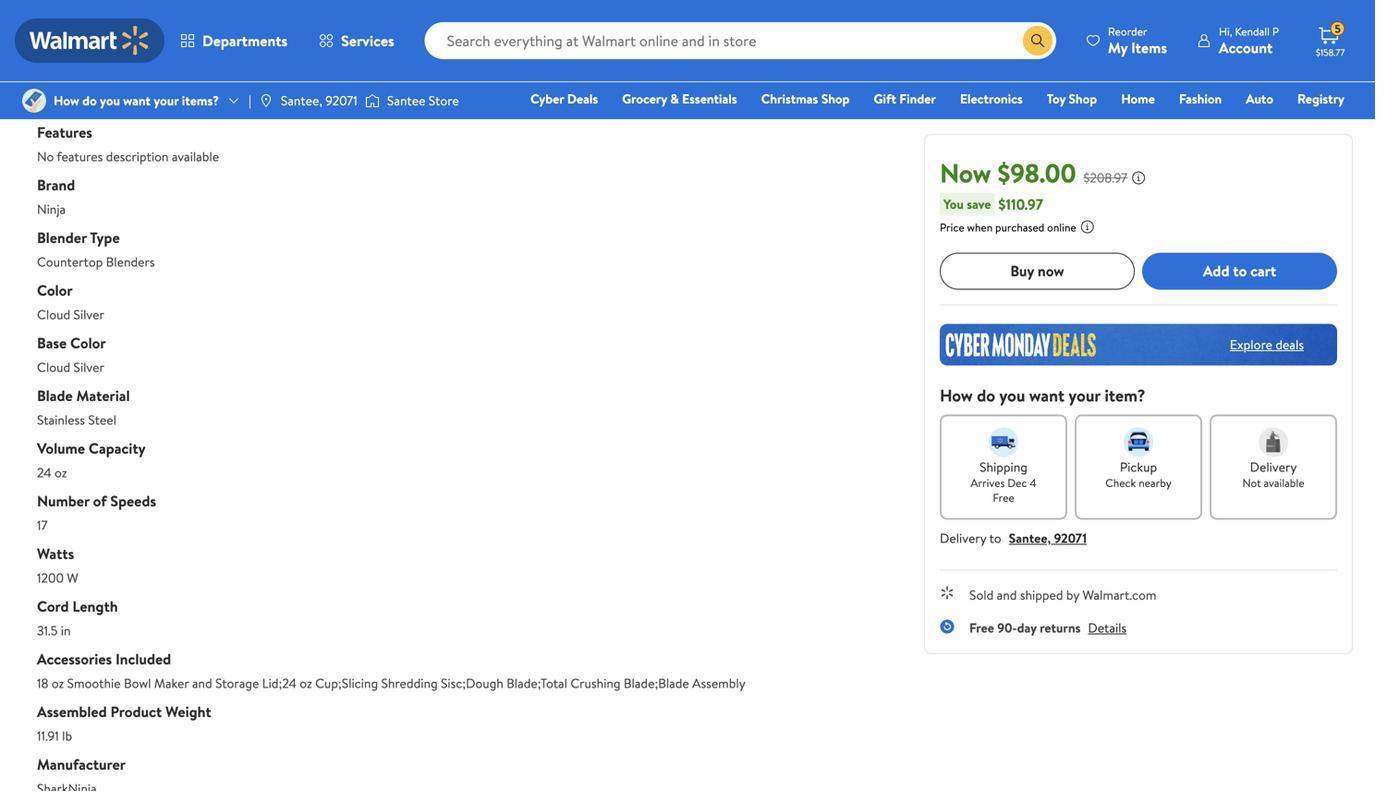 Task type: describe. For each thing, give the bounding box(es) containing it.
how do you want your item?
[[940, 384, 1146, 407]]

features
[[57, 147, 103, 166]]

specifications
[[37, 85, 126, 105]]

buy now
[[1011, 261, 1065, 281]]

crushing
[[571, 675, 621, 693]]

christmas shop
[[762, 90, 850, 108]]

buy now button
[[940, 253, 1136, 290]]

stainless
[[37, 411, 85, 429]]

shipping
[[980, 458, 1028, 476]]

departments button
[[165, 18, 303, 63]]

included
[[116, 649, 171, 669]]

deals
[[1276, 336, 1305, 354]]

want for items?
[[123, 92, 151, 110]]

features
[[37, 122, 92, 142]]

departments
[[203, 31, 288, 51]]

returns
[[1040, 619, 1081, 637]]

smoothie
[[67, 675, 121, 693]]

want for item?
[[1030, 384, 1065, 407]]

now $98.00
[[940, 155, 1077, 191]]

and left the we
[[702, 7, 722, 25]]

dec
[[1008, 475, 1028, 491]]

one
[[1204, 116, 1231, 134]]

and left others
[[487, 7, 507, 25]]

add to cart
[[1204, 261, 1277, 281]]

number
[[37, 491, 90, 511]]

buy
[[1011, 261, 1035, 281]]

aim
[[80, 7, 100, 25]]

shredding
[[381, 675, 438, 693]]

1 vertical spatial free
[[970, 619, 995, 637]]

watts
[[37, 544, 74, 564]]

shop for toy shop
[[1069, 90, 1098, 108]]

blade
[[37, 386, 73, 406]]

purchased
[[996, 219, 1045, 235]]

2 silver from the top
[[73, 358, 104, 376]]

home
[[1122, 90, 1156, 108]]

1 horizontal spatial 92071
[[1055, 529, 1088, 547]]

santee, 92071 button
[[1009, 529, 1088, 547]]

features no features description available brand ninja blender type countertop blenders color cloud silver base color cloud silver blade material stainless steel volume capacity 24 oz number of speeds 17 watts 1200 w cord length 31.5 in accessories included 18 oz smoothie bowl maker and storage lid;24 oz cup;slicing shredding sisc;dough blade;total crushing blade;blade assembly assembled product weight 11.91 lb
[[37, 122, 746, 745]]

not
[[773, 7, 792, 25]]

grocery
[[623, 90, 668, 108]]

it.
[[841, 7, 851, 25]]

information.
[[273, 7, 343, 25]]

Search search field
[[425, 22, 1057, 59]]

toy shop
[[1047, 90, 1098, 108]]

and right sold
[[997, 586, 1018, 604]]

shipping arrives dec 4 free
[[971, 458, 1037, 506]]

check
[[1106, 475, 1137, 491]]

of
[[93, 491, 107, 511]]

grocery & essentials
[[623, 90, 738, 108]]

cyber
[[531, 90, 564, 108]]

Walmart Site-Wide search field
[[425, 22, 1057, 59]]

oz right 24
[[55, 464, 67, 482]]

when
[[968, 219, 993, 235]]

1200
[[37, 569, 64, 587]]

to for add to cart
[[1234, 261, 1248, 281]]

assembly
[[693, 675, 746, 693]]

explore deals
[[1231, 336, 1305, 354]]

manufacturer
[[37, 755, 126, 775]]

store
[[429, 92, 459, 110]]

1 cloud from the top
[[37, 306, 70, 324]]

11.91
[[37, 727, 59, 745]]

price when purchased online
[[940, 219, 1077, 235]]

fashion
[[1180, 90, 1223, 108]]

do for how do you want your item?
[[977, 384, 996, 407]]

1 silver from the top
[[73, 306, 104, 324]]

reorder my items
[[1109, 24, 1168, 58]]

services
[[341, 31, 395, 51]]

assembled
[[37, 702, 107, 722]]

gift finder
[[874, 90, 937, 108]]

home link
[[1114, 89, 1164, 109]]

have
[[744, 7, 770, 25]]

intent image for shipping image
[[989, 427, 1019, 457]]

blade;blade
[[624, 675, 690, 693]]

delivery to santee, 92071
[[940, 529, 1088, 547]]

how for how do you want your item?
[[940, 384, 973, 407]]

cart
[[1251, 261, 1277, 281]]

bowl
[[124, 675, 151, 693]]

gift
[[874, 90, 897, 108]]

brand
[[37, 175, 75, 195]]

registry one debit
[[1204, 90, 1345, 134]]

available inside delivery not available
[[1265, 475, 1305, 491]]

manufacturers,
[[346, 7, 431, 25]]

delivery for to
[[940, 529, 987, 547]]

search icon image
[[1031, 33, 1046, 48]]

registry link
[[1290, 89, 1354, 109]]

legal information image
[[1081, 219, 1096, 234]]

not
[[1243, 475, 1262, 491]]

explore deals link
[[1223, 328, 1312, 361]]

 image for how do you want your items?
[[22, 89, 46, 113]]

item?
[[1105, 384, 1146, 407]]

you right show
[[150, 7, 170, 25]]

account
[[1220, 37, 1274, 58]]

delivery not available
[[1243, 458, 1305, 491]]

toy
[[1047, 90, 1066, 108]]

details
[[1089, 619, 1127, 637]]

auto
[[1247, 90, 1274, 108]]

17
[[37, 516, 48, 534]]

how for how do you want your items?
[[54, 92, 79, 110]]

pickup
[[1121, 458, 1158, 476]]

walmart.com
[[1083, 586, 1157, 604]]



Task type: locate. For each thing, give the bounding box(es) containing it.
1 vertical spatial how
[[940, 384, 973, 407]]

want left "item?"
[[1030, 384, 1065, 407]]

0 horizontal spatial to
[[103, 7, 115, 25]]

explore
[[1231, 336, 1273, 354]]

 image
[[22, 89, 46, 113], [365, 92, 380, 110]]

0 vertical spatial your
[[154, 92, 179, 110]]

cloud up base
[[37, 306, 70, 324]]

base
[[37, 333, 67, 353]]

online
[[1048, 219, 1077, 235]]

0 vertical spatial available
[[172, 147, 219, 166]]

see
[[59, 26, 80, 44]]

you up description
[[100, 92, 120, 110]]

0 horizontal spatial  image
[[22, 89, 46, 113]]

 image for santee store
[[365, 92, 380, 110]]

p
[[1273, 24, 1280, 39]]

your left "item?"
[[1069, 384, 1101, 407]]

santee store
[[387, 92, 459, 110]]

2 shop from the left
[[1069, 90, 1098, 108]]

cyber deals link
[[523, 89, 607, 109]]

you
[[944, 195, 964, 213]]

material
[[76, 386, 130, 406]]

sold
[[970, 586, 994, 604]]

delivery up sold
[[940, 529, 987, 547]]

ninja
[[37, 200, 66, 218]]

suppliers
[[434, 7, 484, 25]]

do
[[82, 92, 97, 110], [977, 384, 996, 407]]

free
[[993, 490, 1015, 506], [970, 619, 995, 637]]

and right maker
[[192, 675, 212, 693]]

kendall
[[1236, 24, 1271, 39]]

1 horizontal spatial santee,
[[1009, 529, 1052, 547]]

countertop
[[37, 253, 103, 271]]

0 vertical spatial 92071
[[326, 92, 358, 110]]

1 vertical spatial delivery
[[940, 529, 987, 547]]

2 vertical spatial to
[[990, 529, 1002, 547]]

we
[[725, 7, 741, 25]]

lb
[[62, 727, 72, 745]]

delivery inside delivery not available
[[1251, 458, 1298, 476]]

do up intent image for shipping
[[977, 384, 996, 407]]

color right base
[[70, 333, 106, 353]]

0 vertical spatial silver
[[73, 306, 104, 324]]

in
[[61, 622, 71, 640]]

your for item?
[[1069, 384, 1101, 407]]

&
[[671, 90, 679, 108]]

here,
[[670, 7, 699, 25]]

and inside features no features description available brand ninja blender type countertop blenders color cloud silver base color cloud silver blade material stainless steel volume capacity 24 oz number of speeds 17 watts 1200 w cord length 31.5 in accessories included 18 oz smoothie bowl maker and storage lid;24 oz cup;slicing shredding sisc;dough blade;total crushing blade;blade assembly assembled product weight 11.91 lb
[[192, 675, 212, 693]]

1 vertical spatial do
[[977, 384, 996, 407]]

santee, 92071
[[281, 92, 358, 110]]

color
[[37, 280, 73, 301], [70, 333, 106, 353]]

0 horizontal spatial do
[[82, 92, 97, 110]]

available down items?
[[172, 147, 219, 166]]

1 horizontal spatial your
[[1069, 384, 1101, 407]]

gift finder link
[[866, 89, 945, 109]]

1 vertical spatial your
[[1069, 384, 1101, 407]]

$110.97
[[999, 194, 1044, 214]]

free inside shipping arrives dec 4 free
[[993, 490, 1015, 506]]

your left items?
[[154, 92, 179, 110]]

storage
[[215, 675, 259, 693]]

add
[[1204, 261, 1230, 281]]

cloud down base
[[37, 358, 70, 376]]

1 vertical spatial silver
[[73, 358, 104, 376]]

to left cart
[[1234, 261, 1248, 281]]

santee, down 4
[[1009, 529, 1052, 547]]

oz right 18
[[52, 675, 64, 693]]

santee
[[387, 92, 426, 110]]

steel
[[88, 411, 116, 429]]

silver up material at left
[[73, 358, 104, 376]]

reorder
[[1109, 24, 1148, 39]]

christmas
[[762, 90, 819, 108]]

1 vertical spatial color
[[70, 333, 106, 353]]

what
[[594, 7, 622, 25]]

your for items?
[[154, 92, 179, 110]]

my
[[1109, 37, 1128, 58]]

volume
[[37, 438, 85, 459]]

0 vertical spatial delivery
[[1251, 458, 1298, 476]]

 image up features
[[22, 89, 46, 113]]

90-
[[998, 619, 1018, 637]]

2 cloud from the top
[[37, 358, 70, 376]]

now
[[940, 155, 992, 191]]

auto link
[[1238, 89, 1283, 109]]

1 vertical spatial santee,
[[1009, 529, 1052, 547]]

color down countertop
[[37, 280, 73, 301]]

christmas shop link
[[753, 89, 859, 109]]

walmart image
[[30, 26, 150, 55]]

hi, kendall p account
[[1220, 24, 1280, 58]]

how do you want your items?
[[54, 92, 219, 110]]

 image left santee
[[365, 92, 380, 110]]

others
[[510, 7, 546, 25]]

cup;slicing
[[315, 675, 378, 693]]

add to cart button
[[1143, 253, 1338, 290]]

do up features
[[82, 92, 97, 110]]

electronics
[[961, 90, 1023, 108]]

cyber monday deals image
[[940, 324, 1338, 365]]

product
[[110, 702, 162, 722]]

92071 up by
[[1055, 529, 1088, 547]]

$208.97
[[1084, 169, 1128, 187]]

and
[[487, 7, 507, 25], [702, 7, 722, 25], [997, 586, 1018, 604], [192, 675, 212, 693]]

to inside button
[[1234, 261, 1248, 281]]

intent image for delivery image
[[1259, 427, 1289, 457]]

1 vertical spatial to
[[1234, 261, 1248, 281]]

blenders
[[106, 253, 155, 271]]

0 horizontal spatial your
[[154, 92, 179, 110]]

to right aim
[[103, 7, 115, 25]]

services button
[[303, 18, 410, 63]]

1 vertical spatial 92071
[[1055, 529, 1088, 547]]

free down shipping at the bottom right of the page
[[993, 490, 1015, 506]]

specifications image
[[866, 92, 888, 114]]

santee,
[[281, 92, 322, 110], [1009, 529, 1052, 547]]

0 vertical spatial to
[[103, 7, 115, 25]]

you up intent image for shipping
[[1000, 384, 1026, 407]]

weight
[[165, 702, 211, 722]]

items
[[1132, 37, 1168, 58]]

you save $110.97
[[944, 194, 1044, 214]]

save
[[967, 195, 992, 213]]

0 horizontal spatial 92071
[[326, 92, 358, 110]]

available inside features no features description available brand ninja blender type countertop blenders color cloud silver base color cloud silver blade material stainless steel volume capacity 24 oz number of speeds 17 watts 1200 w cord length 31.5 in accessories included 18 oz smoothie bowl maker and storage lid;24 oz cup;slicing shredding sisc;dough blade;total crushing blade;blade assembly assembled product weight 11.91 lb
[[172, 147, 219, 166]]

to left the santee, 92071 button at the bottom
[[990, 529, 1002, 547]]

cloud
[[37, 306, 70, 324], [37, 358, 70, 376]]

0 vertical spatial want
[[123, 92, 151, 110]]

92071
[[326, 92, 358, 110], [1055, 529, 1088, 547]]

1 horizontal spatial how
[[940, 384, 973, 407]]

silver down countertop
[[73, 306, 104, 324]]

sisc;dough
[[441, 675, 504, 693]]

0 horizontal spatial want
[[123, 92, 151, 110]]

learn more about strikethrough prices image
[[1132, 170, 1147, 185]]

 image
[[259, 93, 274, 108]]

0 vertical spatial how
[[54, 92, 79, 110]]

1 horizontal spatial delivery
[[1251, 458, 1298, 476]]

our
[[83, 26, 102, 44]]

registry
[[1298, 90, 1345, 108]]

now
[[1038, 261, 1065, 281]]

1 vertical spatial cloud
[[37, 358, 70, 376]]

to
[[103, 7, 115, 25], [1234, 261, 1248, 281], [990, 529, 1002, 547]]

want up description
[[123, 92, 151, 110]]

free left 90-
[[970, 619, 995, 637]]

31.5
[[37, 622, 58, 640]]

we
[[59, 7, 77, 25]]

cord
[[37, 596, 69, 617]]

oz right lid;24
[[300, 675, 312, 693]]

0 horizontal spatial delivery
[[940, 529, 987, 547]]

18
[[37, 675, 48, 693]]

shop left specifications image
[[822, 90, 850, 108]]

do for how do you want your items?
[[82, 92, 97, 110]]

$98.00
[[998, 155, 1077, 191]]

1 horizontal spatial shop
[[1069, 90, 1098, 108]]

0 horizontal spatial available
[[172, 147, 219, 166]]

1 horizontal spatial do
[[977, 384, 996, 407]]

length
[[73, 596, 118, 617]]

santee, right |
[[281, 92, 322, 110]]

silver
[[73, 306, 104, 324], [73, 358, 104, 376]]

intent image for pickup image
[[1124, 427, 1154, 457]]

disclaimer
[[105, 26, 161, 44]]

shop right toy
[[1069, 90, 1098, 108]]

1 shop from the left
[[822, 90, 850, 108]]

shop for christmas shop
[[822, 90, 850, 108]]

0 horizontal spatial santee,
[[281, 92, 322, 110]]

0 vertical spatial free
[[993, 490, 1015, 506]]

1 vertical spatial available
[[1265, 475, 1305, 491]]

1 horizontal spatial want
[[1030, 384, 1065, 407]]

0 horizontal spatial shop
[[822, 90, 850, 108]]

0 vertical spatial do
[[82, 92, 97, 110]]

available right not
[[1265, 475, 1305, 491]]

provide
[[549, 7, 591, 25]]

0 vertical spatial cloud
[[37, 306, 70, 324]]

1 horizontal spatial  image
[[365, 92, 380, 110]]

nearby
[[1139, 475, 1172, 491]]

|
[[249, 92, 251, 110]]

delivery for not
[[1251, 458, 1298, 476]]

2 horizontal spatial to
[[1234, 261, 1248, 281]]

0 vertical spatial santee,
[[281, 92, 322, 110]]

walmart+
[[1290, 116, 1345, 134]]

to inside we aim to show you accurate product information. manufacturers, suppliers and others provide what you see here, and we have not verified it. see our disclaimer
[[103, 7, 115, 25]]

1 horizontal spatial to
[[990, 529, 1002, 547]]

day
[[1018, 619, 1037, 637]]

shipped
[[1021, 586, 1064, 604]]

to for delivery to santee, 92071
[[990, 529, 1002, 547]]

1 vertical spatial want
[[1030, 384, 1065, 407]]

0 vertical spatial color
[[37, 280, 73, 301]]

pickup check nearby
[[1106, 458, 1172, 491]]

you left see
[[625, 7, 645, 25]]

sold and shipped by walmart.com
[[970, 586, 1157, 604]]

delivery down intent image for delivery
[[1251, 458, 1298, 476]]

92071 down services dropdown button
[[326, 92, 358, 110]]

grocery & essentials link
[[614, 89, 746, 109]]

description
[[106, 147, 169, 166]]

0 horizontal spatial how
[[54, 92, 79, 110]]

cyber deals
[[531, 90, 598, 108]]

1 horizontal spatial available
[[1265, 475, 1305, 491]]



Task type: vqa. For each thing, say whether or not it's contained in the screenshot.


